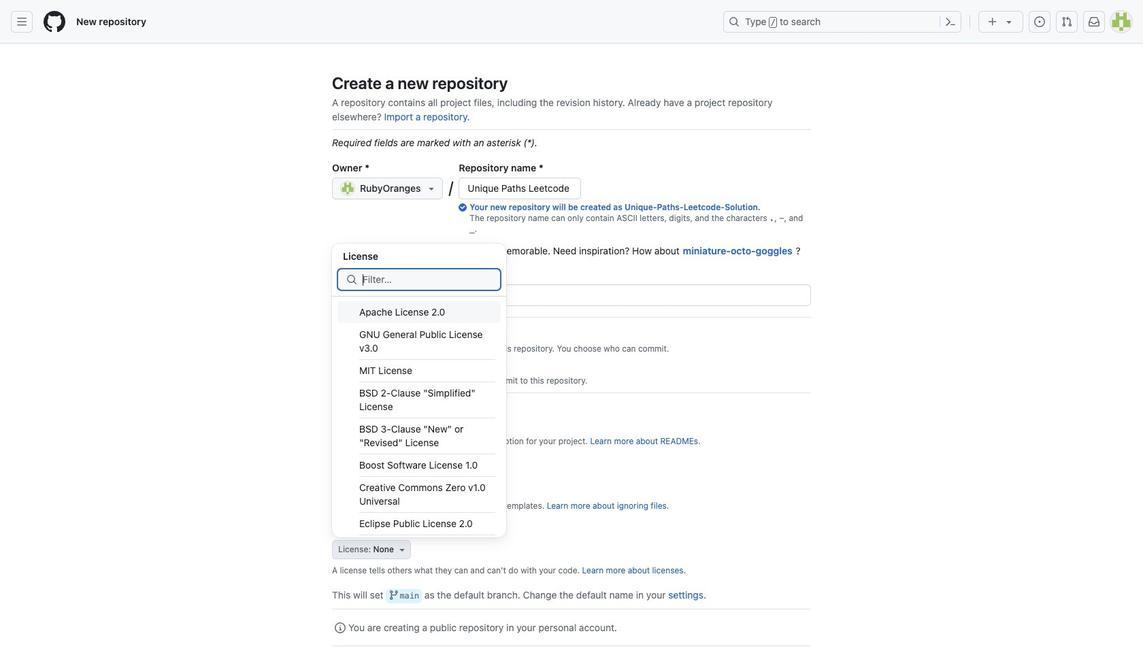 Task type: locate. For each thing, give the bounding box(es) containing it.
plus image
[[988, 16, 999, 27]]

triangle down image
[[426, 183, 437, 194], [397, 545, 408, 555]]

issue opened image
[[1035, 16, 1045, 27]]

0 vertical spatial triangle down image
[[426, 183, 437, 194]]

Description text field
[[333, 285, 811, 306]]

1 vertical spatial triangle down image
[[441, 480, 452, 491]]

None radio
[[332, 337, 343, 348], [332, 369, 343, 380], [332, 337, 343, 348], [332, 369, 343, 380]]

1 vertical spatial triangle down image
[[397, 545, 408, 555]]

None text field
[[460, 178, 581, 199]]

triangle down image
[[1004, 16, 1015, 27], [441, 480, 452, 491]]

git pull request image
[[1062, 16, 1073, 27]]

0 vertical spatial triangle down image
[[1004, 16, 1015, 27]]

License filter text field
[[363, 270, 500, 290]]

1 horizontal spatial triangle down image
[[1004, 16, 1015, 27]]

0 horizontal spatial triangle down image
[[397, 545, 408, 555]]



Task type: describe. For each thing, give the bounding box(es) containing it.
search image
[[346, 274, 357, 285]]

git branch image
[[389, 590, 400, 601]]

sc 9kayk9 0 image
[[335, 623, 346, 634]]

notifications image
[[1089, 16, 1100, 27]]

repo image
[[354, 333, 370, 350]]

homepage image
[[44, 11, 65, 33]]

lock image
[[354, 365, 370, 382]]

command palette image
[[945, 16, 956, 27]]

check circle fill image
[[459, 204, 467, 212]]

0 horizontal spatial triangle down image
[[441, 480, 452, 491]]

1 horizontal spatial triangle down image
[[426, 183, 437, 194]]



Task type: vqa. For each thing, say whether or not it's contained in the screenshot.
the left triangle down image
yes



